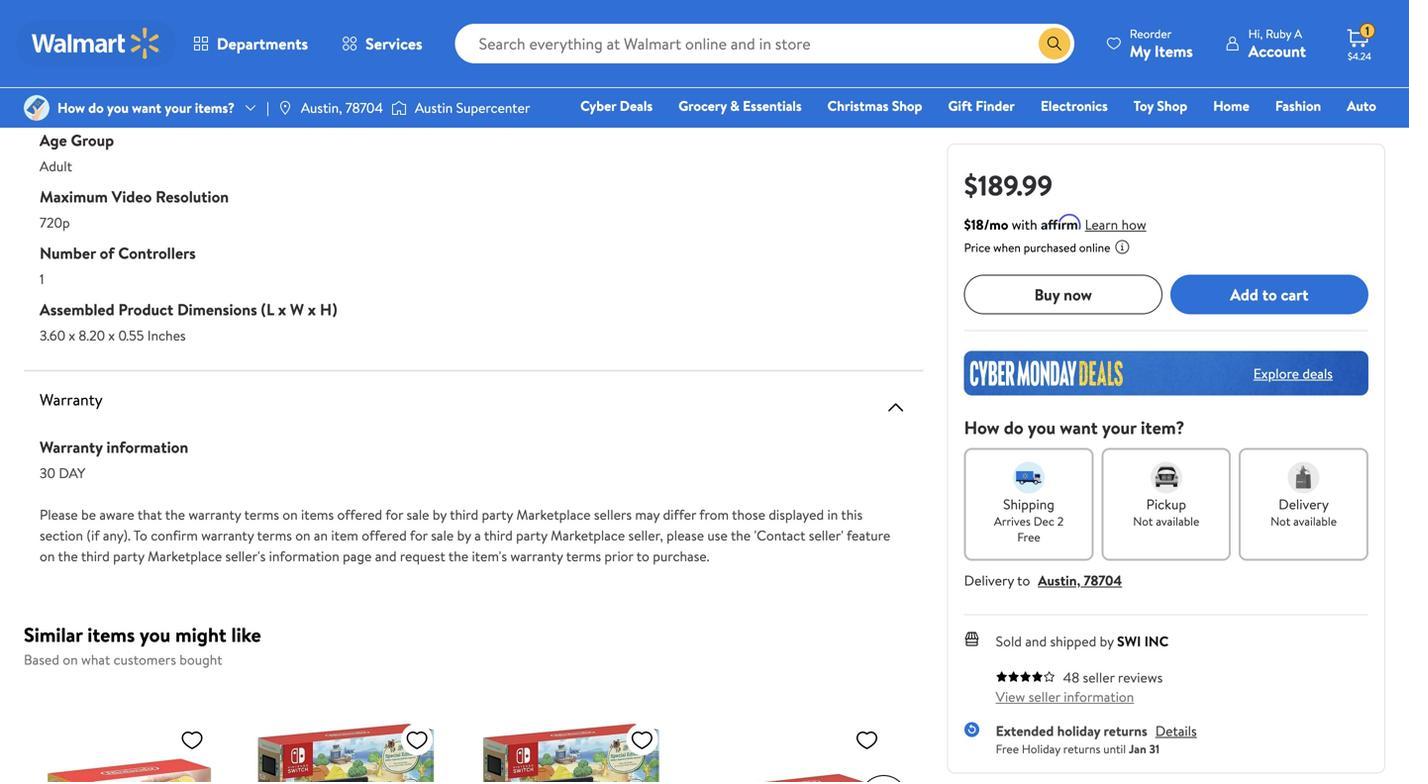 Task type: locate. For each thing, give the bounding box(es) containing it.
walmart+ link
[[1309, 123, 1386, 144]]

2 horizontal spatial party
[[516, 526, 548, 545]]

ruby
[[1266, 25, 1292, 42]]

to down seller,
[[637, 547, 650, 566]]

and
[[375, 547, 397, 566], [1026, 632, 1047, 651]]

your
[[165, 98, 192, 117], [1103, 416, 1137, 440]]

shipped
[[1051, 632, 1097, 651]]

to for delivery
[[1018, 571, 1031, 591]]

information up that
[[107, 436, 188, 458]]

$18/mo
[[965, 215, 1009, 234]]

0 vertical spatial for
[[386, 505, 403, 525]]

returns left 31
[[1104, 722, 1148, 741]]

0 vertical spatial to
[[1263, 284, 1278, 305]]

delivery down arrives on the right of the page
[[965, 571, 1015, 591]]

1 horizontal spatial by
[[457, 526, 471, 545]]

controllers
[[118, 242, 196, 264]]

warranty right item's
[[511, 547, 563, 566]]

1 vertical spatial you
[[1028, 416, 1056, 440]]

1 horizontal spatial and
[[1026, 632, 1047, 651]]

by left a
[[457, 526, 471, 545]]

to
[[1263, 284, 1278, 305], [637, 547, 650, 566], [1018, 571, 1031, 591]]

1 available from the left
[[1157, 513, 1200, 530]]

1 horizontal spatial shop
[[1158, 96, 1188, 115]]

0 vertical spatial 1
[[1366, 22, 1370, 39]]

warranty up seller's
[[201, 526, 254, 545]]

cyber monday deals image
[[965, 351, 1369, 396]]

your left item?
[[1103, 416, 1137, 440]]

0 horizontal spatial not
[[1134, 513, 1154, 530]]

purchase.
[[653, 547, 710, 566]]

offered up item
[[337, 505, 383, 525]]

terms
[[244, 505, 279, 525], [257, 526, 292, 545], [566, 547, 601, 566]]

to for add
[[1263, 284, 1278, 305]]

0 horizontal spatial you
[[107, 98, 129, 117]]

0 horizontal spatial 78704
[[346, 98, 383, 117]]

4.2083 stars out of 5, based on 48 seller reviews element
[[996, 671, 1056, 683]]

debit
[[1258, 124, 1292, 143]]

1 horizontal spatial do
[[1004, 416, 1024, 440]]

78704 down services popup button
[[346, 98, 383, 117]]

a
[[475, 526, 481, 545]]

0 horizontal spatial by
[[433, 505, 447, 525]]

aware
[[99, 505, 135, 525]]

1 horizontal spatial how
[[965, 416, 1000, 440]]

on
[[283, 505, 298, 525], [295, 526, 311, 545], [40, 547, 55, 566], [63, 650, 78, 670]]

intent image for delivery image
[[1289, 462, 1320, 494]]

extended holiday returns details free holiday returns until jan 31
[[996, 722, 1198, 758]]

austin,
[[301, 98, 342, 117], [1039, 571, 1081, 591]]

view seller information
[[996, 688, 1135, 707]]

you up intent image for shipping
[[1028, 416, 1056, 440]]

48
[[1064, 668, 1080, 688]]

0 vertical spatial party
[[482, 505, 513, 525]]

item?
[[1141, 416, 1185, 440]]

1 horizontal spatial nintendo switch console, animal crossing: new horizons edition with mazepoly accessories(not including animal crossing game) image
[[478, 720, 662, 783]]

0 horizontal spatial third
[[81, 547, 110, 566]]

request
[[400, 547, 446, 566]]

x right (l
[[278, 299, 286, 321]]

number
[[40, 242, 96, 264]]

0 vertical spatial and
[[375, 547, 397, 566]]

intent image for pickup image
[[1151, 462, 1183, 494]]

group
[[71, 129, 114, 151]]

1 nintendo switch console, animal crossing: new horizons edition with mazepoly accessories(not including animal crossing game) image from the left
[[253, 720, 437, 783]]

0 horizontal spatial how
[[57, 98, 85, 117]]

1 horizontal spatial add to favorites list, nintendo switch console, animal crossing: new horizons edition with mazepoly accessories(not including animal crossing game) image
[[630, 728, 654, 753]]

1 vertical spatial want
[[1061, 416, 1099, 440]]

3.60
[[40, 326, 65, 345]]

available inside pickup not available
[[1157, 513, 1200, 530]]

1 vertical spatial delivery
[[965, 571, 1015, 591]]

1 inside the color pink, coral condition new age group adult maximum video resolution 720p number of controllers 1 assembled product dimensions (l x w x h) 3.60 x 8.20 x 0.55 inches
[[40, 270, 44, 289]]

1 horizontal spatial austin,
[[1039, 571, 1081, 591]]

gift finder
[[949, 96, 1015, 115]]

1 vertical spatial marketplace
[[551, 526, 625, 545]]

information up holiday
[[1064, 688, 1135, 707]]

2 not from the left
[[1271, 513, 1291, 530]]

christmas shop
[[828, 96, 923, 115]]

1 vertical spatial how
[[965, 416, 1000, 440]]

1 vertical spatial austin,
[[1039, 571, 1081, 591]]

 image for how do you want your items?
[[24, 95, 50, 121]]

0 horizontal spatial want
[[132, 98, 162, 117]]

by up 'request'
[[433, 505, 447, 525]]

austin, down 2
[[1039, 571, 1081, 591]]

1 vertical spatial 1
[[40, 270, 44, 289]]

1 horizontal spatial 1
[[1366, 22, 1370, 39]]

a
[[1295, 25, 1303, 42]]

1 vertical spatial and
[[1026, 632, 1047, 651]]

1 horizontal spatial available
[[1294, 513, 1338, 530]]

cyber
[[581, 96, 617, 115]]

free down shipping
[[1018, 529, 1041, 546]]

grocery & essentials link
[[670, 95, 811, 116]]

0 horizontal spatial to
[[637, 547, 650, 566]]

(l
[[261, 299, 274, 321]]

marketplace left sellers
[[517, 505, 591, 525]]

0 vertical spatial 78704
[[346, 98, 383, 117]]

account
[[1249, 40, 1307, 62]]

item
[[331, 526, 359, 545]]

1 horizontal spatial to
[[1018, 571, 1031, 591]]

not
[[1134, 513, 1154, 530], [1271, 513, 1291, 530]]

2 horizontal spatial information
[[1064, 688, 1135, 707]]

items
[[301, 505, 334, 525], [87, 621, 135, 649]]

to inside add to cart button
[[1263, 284, 1278, 305]]

 image
[[277, 100, 293, 116]]

returns left until on the bottom right of the page
[[1064, 741, 1101, 758]]

one debit
[[1225, 124, 1292, 143]]

0 vertical spatial offered
[[337, 505, 383, 525]]

you for how do you want your items?
[[107, 98, 129, 117]]

online
[[1080, 239, 1111, 256]]

0 horizontal spatial do
[[88, 98, 104, 117]]

2 horizontal spatial by
[[1100, 632, 1114, 651]]

0 horizontal spatial your
[[165, 98, 192, 117]]

want
[[132, 98, 162, 117], [1061, 416, 1099, 440]]

color pink, coral condition new age group adult maximum video resolution 720p number of controllers 1 assembled product dimensions (l x w x h) 3.60 x 8.20 x 0.55 inches
[[40, 16, 337, 345]]

austin, 78704
[[301, 98, 383, 117]]

add to favorites list, restored nintendo switch lite coral pink switch (refurbished) image
[[856, 728, 879, 753]]

not inside delivery not available
[[1271, 513, 1291, 530]]

available inside delivery not available
[[1294, 513, 1338, 530]]

1 vertical spatial warranty
[[201, 526, 254, 545]]

warranty up day
[[40, 436, 103, 458]]

 image for austin supercenter
[[391, 98, 407, 118]]

video
[[112, 186, 152, 208]]

not for pickup
[[1134, 513, 1154, 530]]

party
[[482, 505, 513, 525], [516, 526, 548, 545], [113, 547, 144, 566]]

delivery down intent image for delivery
[[1279, 495, 1330, 514]]

0 horizontal spatial 1
[[40, 270, 44, 289]]

fashion link
[[1267, 95, 1331, 116]]

third down (if
[[81, 547, 110, 566]]

free inside shipping arrives dec 2 free
[[1018, 529, 1041, 546]]

jan
[[1130, 741, 1147, 758]]

marketplace down the confirm
[[148, 547, 222, 566]]

not down intent image for pickup
[[1134, 513, 1154, 530]]

warranty image
[[884, 396, 908, 420]]

marketplace down sellers
[[551, 526, 625, 545]]

0 vertical spatial sale
[[407, 505, 430, 525]]

0 vertical spatial how
[[57, 98, 85, 117]]

information inside please be aware that the warranty terms on items offered for sale by third party marketplace sellers may differ from those displayed in this section (if any). to confirm warranty terms on an item offered for sale by a third party marketplace seller, please use the 'contact seller' feature on the third party marketplace seller's information page and request the item's warranty terms prior to purchase.
[[269, 547, 340, 566]]

and right sold
[[1026, 632, 1047, 651]]

seller for view
[[1029, 688, 1061, 707]]

0 vertical spatial warranty
[[189, 505, 241, 525]]

0 vertical spatial free
[[1018, 529, 1041, 546]]

do for how do you want your item?
[[1004, 416, 1024, 440]]

add to favorites list, nintendo switch console, animal crossing: new horizons edition with mazepoly accessories(not including animal crossing game) image
[[405, 728, 429, 753], [630, 728, 654, 753]]

shop inside 'link'
[[892, 96, 923, 115]]

free left holiday
[[996, 741, 1020, 758]]

home
[[1214, 96, 1250, 115]]

2 shop from the left
[[1158, 96, 1188, 115]]

2 vertical spatial you
[[140, 621, 171, 649]]

to left austin, 78704 button
[[1018, 571, 1031, 591]]

explore
[[1254, 364, 1300, 383]]

0 horizontal spatial party
[[113, 547, 144, 566]]

0 horizontal spatial delivery
[[965, 571, 1015, 591]]

you for how do you want your item?
[[1028, 416, 1056, 440]]

2 available from the left
[[1294, 513, 1338, 530]]

affirm image
[[1042, 214, 1082, 230]]

how right warranty image
[[965, 416, 1000, 440]]

1 warranty from the top
[[40, 389, 103, 411]]

 image left the austin
[[391, 98, 407, 118]]

0 vertical spatial austin,
[[301, 98, 342, 117]]

0 vertical spatial do
[[88, 98, 104, 117]]

do up intent image for shipping
[[1004, 416, 1024, 440]]

 image
[[24, 95, 50, 121], [391, 98, 407, 118]]

2 horizontal spatial to
[[1263, 284, 1278, 305]]

your left "items?"
[[165, 98, 192, 117]]

shop for toy shop
[[1158, 96, 1188, 115]]

1 vertical spatial to
[[637, 547, 650, 566]]

item's
[[472, 547, 507, 566]]

offered up 'page'
[[362, 526, 407, 545]]

details button
[[1156, 722, 1198, 741]]

1 horizontal spatial you
[[140, 621, 171, 649]]

78704 up sold and shipped by swi inc
[[1085, 571, 1123, 591]]

and inside please be aware that the warranty terms on items offered for sale by third party marketplace sellers may differ from those displayed in this section (if any). to confirm warranty terms on an item offered for sale by a third party marketplace seller, please use the 'contact seller' feature on the third party marketplace seller's information page and request the item's warranty terms prior to purchase.
[[375, 547, 397, 566]]

0 horizontal spatial for
[[386, 505, 403, 525]]

1 not from the left
[[1134, 513, 1154, 530]]

free inside extended holiday returns details free holiday returns until jan 31
[[996, 741, 1020, 758]]

information down an on the bottom of page
[[269, 547, 340, 566]]

2 nintendo switch console, animal crossing: new horizons edition with mazepoly accessories(not including animal crossing game) image from the left
[[478, 720, 662, 783]]

2 vertical spatial information
[[1064, 688, 1135, 707]]

you up customers
[[140, 621, 171, 649]]

please
[[40, 505, 78, 525]]

and right 'page'
[[375, 547, 397, 566]]

seller
[[1083, 668, 1115, 688], [1029, 688, 1061, 707]]

restored nintendo switch lite coral pink switch (refurbished) image
[[703, 720, 887, 783]]

the up the confirm
[[165, 505, 185, 525]]

how down condition
[[57, 98, 85, 117]]

1 vertical spatial third
[[484, 526, 513, 545]]

items inside please be aware that the warranty terms on items offered for sale by third party marketplace sellers may differ from those displayed in this section (if any). to confirm warranty terms on an item offered for sale by a third party marketplace seller, please use the 'contact seller' feature on the third party marketplace seller's information page and request the item's warranty terms prior to purchase.
[[301, 505, 334, 525]]

0 horizontal spatial items
[[87, 621, 135, 649]]

1 horizontal spatial information
[[269, 547, 340, 566]]

legal information image
[[1115, 239, 1131, 255]]

color
[[40, 16, 78, 38]]

2 warranty from the top
[[40, 436, 103, 458]]

delivery
[[1279, 495, 1330, 514], [965, 571, 1015, 591]]

warranty
[[189, 505, 241, 525], [201, 526, 254, 545], [511, 547, 563, 566]]

the down section
[[58, 547, 78, 566]]

&
[[731, 96, 740, 115]]

items inside similar items you might like based on what customers bought
[[87, 621, 135, 649]]

1 up $4.24
[[1366, 22, 1370, 39]]

on inside similar items you might like based on what customers bought
[[63, 650, 78, 670]]

1 vertical spatial items
[[87, 621, 135, 649]]

1 horizontal spatial delivery
[[1279, 495, 1330, 514]]

reviews
[[1119, 668, 1164, 688]]

0 horizontal spatial available
[[1157, 513, 1200, 530]]

2 vertical spatial marketplace
[[148, 547, 222, 566]]

departments
[[217, 33, 308, 54]]

add to favorites list, nintendo switch lite console - yellow [nintendo switch system] image
[[180, 728, 204, 753]]

add to cart button
[[1171, 275, 1369, 315]]

party down to
[[113, 547, 144, 566]]

how
[[57, 98, 85, 117], [965, 416, 1000, 440]]

1 vertical spatial sale
[[431, 526, 454, 545]]

1 horizontal spatial sale
[[431, 526, 454, 545]]

warranty up warranty information
[[40, 389, 103, 411]]

how for how do you want your items?
[[57, 98, 85, 117]]

1 vertical spatial information
[[269, 547, 340, 566]]

1 down number
[[40, 270, 44, 289]]

0 horizontal spatial sale
[[407, 505, 430, 525]]

party right a
[[516, 526, 548, 545]]

nintendo switch console, animal crossing: new horizons edition with mazepoly accessories(not including animal crossing game) image for 1st 'add to favorites list, nintendo switch console, animal crossing: new horizons edition with mazepoly accessories(not including animal crossing game)' icon
[[253, 720, 437, 783]]

deals
[[1303, 364, 1334, 383]]

austin, right | at the top
[[301, 98, 342, 117]]

seller right 48
[[1083, 668, 1115, 688]]

do down condition
[[88, 98, 104, 117]]

warranty
[[40, 389, 103, 411], [40, 436, 103, 458]]

one
[[1225, 124, 1255, 143]]

1 horizontal spatial  image
[[391, 98, 407, 118]]

third up a
[[450, 505, 479, 525]]

2 vertical spatial party
[[113, 547, 144, 566]]

by left the swi
[[1100, 632, 1114, 651]]

1 vertical spatial 78704
[[1085, 571, 1123, 591]]

nintendo switch console, animal crossing: new horizons edition with mazepoly accessories(not including animal crossing game) image
[[253, 720, 437, 783], [478, 720, 662, 783]]

1 horizontal spatial your
[[1103, 416, 1137, 440]]

0 vertical spatial information
[[107, 436, 188, 458]]

48 seller reviews
[[1064, 668, 1164, 688]]

want left "items?"
[[132, 98, 162, 117]]

customers
[[114, 650, 176, 670]]

christmas shop link
[[819, 95, 932, 116]]

you up group
[[107, 98, 129, 117]]

search icon image
[[1047, 36, 1063, 52]]

not inside pickup not available
[[1134, 513, 1154, 530]]

want left item?
[[1061, 416, 1099, 440]]

0 vertical spatial terms
[[244, 505, 279, 525]]

0 vertical spatial delivery
[[1279, 495, 1330, 514]]

0 vertical spatial your
[[165, 98, 192, 117]]

the left item's
[[449, 547, 469, 566]]

sold and shipped by swi inc
[[996, 632, 1169, 651]]

product
[[118, 299, 174, 321]]

items up what
[[87, 621, 135, 649]]

1 shop from the left
[[892, 96, 923, 115]]

1 vertical spatial for
[[410, 526, 428, 545]]

warranty up the confirm
[[189, 505, 241, 525]]

pink,
[[40, 44, 69, 63]]

2 vertical spatial to
[[1018, 571, 1031, 591]]

party up item's
[[482, 505, 513, 525]]

$18/mo with
[[965, 215, 1038, 234]]

x right w
[[308, 299, 316, 321]]

available down intent image for pickup
[[1157, 513, 1200, 530]]

offered
[[337, 505, 383, 525], [362, 526, 407, 545]]

nintendo switch console, animal crossing: new horizons edition with mazepoly accessories(not including animal crossing game) image for first 'add to favorites list, nintendo switch console, animal crossing: new horizons edition with mazepoly accessories(not including animal crossing game)' icon from right
[[478, 720, 662, 783]]

1 vertical spatial free
[[996, 741, 1020, 758]]

third right a
[[484, 526, 513, 545]]

hi, ruby a account
[[1249, 25, 1307, 62]]

0 horizontal spatial seller
[[1029, 688, 1061, 707]]

cart
[[1282, 284, 1309, 305]]

you inside similar items you might like based on what customers bought
[[140, 621, 171, 649]]

1 vertical spatial your
[[1103, 416, 1137, 440]]

seller down 4.2083 stars out of 5, based on 48 seller reviews "element"
[[1029, 688, 1061, 707]]

shop for christmas shop
[[892, 96, 923, 115]]

1 horizontal spatial seller
[[1083, 668, 1115, 688]]

available down intent image for delivery
[[1294, 513, 1338, 530]]

1 horizontal spatial for
[[410, 526, 428, 545]]

0 vertical spatial marketplace
[[517, 505, 591, 525]]

to left cart
[[1263, 284, 1278, 305]]

marketplace
[[517, 505, 591, 525], [551, 526, 625, 545], [148, 547, 222, 566]]

please be aware that the warranty terms on items offered for sale by third party marketplace sellers may differ from those displayed in this section (if any). to confirm warranty terms on an item offered for sale by a third party marketplace seller, please use the 'contact seller' feature on the third party marketplace seller's information page and request the item's warranty terms prior to purchase.
[[40, 505, 891, 566]]

 image up the age
[[24, 95, 50, 121]]

delivery inside delivery not available
[[1279, 495, 1330, 514]]

2 horizontal spatial you
[[1028, 416, 1056, 440]]

any).
[[103, 526, 131, 545]]

0 vertical spatial items
[[301, 505, 334, 525]]

1 vertical spatial terms
[[257, 526, 292, 545]]

cyber deals link
[[572, 95, 662, 116]]

0 horizontal spatial shop
[[892, 96, 923, 115]]

you for similar items you might like based on what customers bought
[[140, 621, 171, 649]]

new
[[40, 100, 67, 119]]

not down intent image for delivery
[[1271, 513, 1291, 530]]

0 vertical spatial you
[[107, 98, 129, 117]]

1 horizontal spatial not
[[1271, 513, 1291, 530]]

shop up registry link
[[1158, 96, 1188, 115]]

0 vertical spatial warranty
[[40, 389, 103, 411]]

condition
[[40, 73, 108, 95]]

shop right christmas
[[892, 96, 923, 115]]

delivery to austin, 78704
[[965, 571, 1123, 591]]

items up an on the bottom of page
[[301, 505, 334, 525]]



Task type: vqa. For each thing, say whether or not it's contained in the screenshot.
$14.00's Add button
no



Task type: describe. For each thing, give the bounding box(es) containing it.
details
[[1156, 722, 1198, 741]]

departments button
[[176, 20, 325, 67]]

seller's
[[225, 547, 266, 566]]

auto link
[[1339, 95, 1386, 116]]

available for delivery
[[1294, 513, 1338, 530]]

assembled
[[40, 299, 115, 321]]

my
[[1130, 40, 1151, 62]]

to inside please be aware that the warranty terms on items offered for sale by third party marketplace sellers may differ from those displayed in this section (if any). to confirm warranty terms on an item offered for sale by a third party marketplace seller, please use the 'contact seller' feature on the third party marketplace seller's information page and request the item's warranty terms prior to purchase.
[[637, 547, 650, 566]]

nintendo switch lite console - yellow [nintendo switch system] image
[[28, 720, 212, 783]]

30
[[40, 464, 55, 483]]

gift finder link
[[940, 95, 1024, 116]]

add to cart
[[1231, 284, 1309, 305]]

your for item?
[[1103, 416, 1137, 440]]

8.20
[[79, 326, 105, 345]]

austin supercenter
[[415, 98, 530, 117]]

2 vertical spatial third
[[81, 547, 110, 566]]

delivery for to
[[965, 571, 1015, 591]]

the down those
[[731, 526, 751, 545]]

0 horizontal spatial austin,
[[301, 98, 342, 117]]

seller for 48
[[1083, 668, 1115, 688]]

delivery for not
[[1279, 495, 1330, 514]]

seller'
[[809, 526, 844, 545]]

Walmart Site-Wide search field
[[455, 24, 1075, 63]]

dec
[[1034, 513, 1055, 530]]

home link
[[1205, 95, 1259, 116]]

want for items?
[[132, 98, 162, 117]]

extended
[[996, 722, 1054, 741]]

use
[[708, 526, 728, 545]]

x left 0.55
[[108, 326, 115, 345]]

grocery
[[679, 96, 727, 115]]

Search search field
[[455, 24, 1075, 63]]

explore deals link
[[1246, 356, 1342, 391]]

learn
[[1086, 215, 1119, 234]]

from
[[700, 505, 729, 525]]

walmart image
[[32, 28, 161, 59]]

how
[[1122, 215, 1147, 234]]

inc
[[1145, 632, 1169, 651]]

hi,
[[1249, 25, 1264, 42]]

your for items?
[[165, 98, 192, 117]]

electronics link
[[1032, 95, 1117, 116]]

warranty for warranty
[[40, 389, 103, 411]]

intent image for shipping image
[[1014, 462, 1045, 494]]

price when purchased online
[[965, 239, 1111, 256]]

x right 3.60
[[69, 326, 75, 345]]

1 horizontal spatial party
[[482, 505, 513, 525]]

delivery not available
[[1271, 495, 1338, 530]]

reorder my items
[[1130, 25, 1194, 62]]

resolution
[[156, 186, 229, 208]]

$189.99
[[965, 166, 1053, 205]]

1 add to favorites list, nintendo switch console, animal crossing: new horizons edition with mazepoly accessories(not including animal crossing game) image from the left
[[405, 728, 429, 753]]

0 horizontal spatial information
[[107, 436, 188, 458]]

holiday
[[1058, 722, 1101, 741]]

page
[[343, 547, 372, 566]]

2 vertical spatial terms
[[566, 547, 601, 566]]

want for item?
[[1061, 416, 1099, 440]]

items
[[1155, 40, 1194, 62]]

cyber deals
[[581, 96, 653, 115]]

1 horizontal spatial third
[[450, 505, 479, 525]]

dimensions
[[177, 299, 257, 321]]

1 horizontal spatial 78704
[[1085, 571, 1123, 591]]

h)
[[320, 299, 337, 321]]

0 vertical spatial by
[[433, 505, 447, 525]]

next slide for similar items you might like list image
[[861, 776, 908, 783]]

how do you want your items?
[[57, 98, 235, 117]]

shipping
[[1004, 495, 1055, 514]]

like
[[231, 621, 261, 649]]

31
[[1150, 741, 1160, 758]]

those
[[732, 505, 766, 525]]

to
[[134, 526, 147, 545]]

deals
[[620, 96, 653, 115]]

2
[[1058, 513, 1064, 530]]

toy shop link
[[1125, 95, 1197, 116]]

not for delivery
[[1271, 513, 1291, 530]]

please
[[667, 526, 705, 545]]

1 vertical spatial offered
[[362, 526, 407, 545]]

supercenter
[[456, 98, 530, 117]]

how for how do you want your item?
[[965, 416, 1000, 440]]

an
[[314, 526, 328, 545]]

0.55
[[118, 326, 144, 345]]

seller,
[[629, 526, 664, 545]]

registry
[[1149, 124, 1200, 143]]

0 horizontal spatial returns
[[1064, 741, 1101, 758]]

of
[[100, 242, 114, 264]]

720p
[[40, 213, 70, 232]]

buy now
[[1035, 284, 1093, 305]]

inches
[[147, 326, 186, 345]]

warranty for warranty information
[[40, 436, 103, 458]]

day
[[59, 464, 85, 483]]

'contact
[[755, 526, 806, 545]]

free for shipping
[[1018, 529, 1041, 546]]

adult
[[40, 157, 72, 176]]

1 vertical spatial by
[[457, 526, 471, 545]]

toy shop
[[1134, 96, 1188, 115]]

price
[[965, 239, 991, 256]]

view seller information link
[[996, 688, 1135, 707]]

2 vertical spatial by
[[1100, 632, 1114, 651]]

toy
[[1134, 96, 1154, 115]]

1 horizontal spatial returns
[[1104, 722, 1148, 741]]

2 add to favorites list, nintendo switch console, animal crossing: new horizons edition with mazepoly accessories(not including animal crossing game) image from the left
[[630, 728, 654, 753]]

registry link
[[1140, 123, 1209, 144]]

available for pickup
[[1157, 513, 1200, 530]]

free for extended
[[996, 741, 1020, 758]]

view
[[996, 688, 1026, 707]]

|
[[267, 98, 269, 117]]

differ
[[663, 505, 697, 525]]

2 horizontal spatial third
[[484, 526, 513, 545]]

sellers
[[594, 505, 632, 525]]

pickup not available
[[1134, 495, 1200, 530]]

2 vertical spatial warranty
[[511, 547, 563, 566]]

may
[[636, 505, 660, 525]]

this
[[842, 505, 863, 525]]

swi
[[1118, 632, 1142, 651]]

do for how do you want your items?
[[88, 98, 104, 117]]

christmas
[[828, 96, 889, 115]]

buy now button
[[965, 275, 1163, 315]]

when
[[994, 239, 1021, 256]]

austin
[[415, 98, 453, 117]]

how do you want your item?
[[965, 416, 1185, 440]]

services button
[[325, 20, 440, 67]]

coral
[[72, 44, 105, 63]]

with
[[1012, 215, 1038, 234]]



